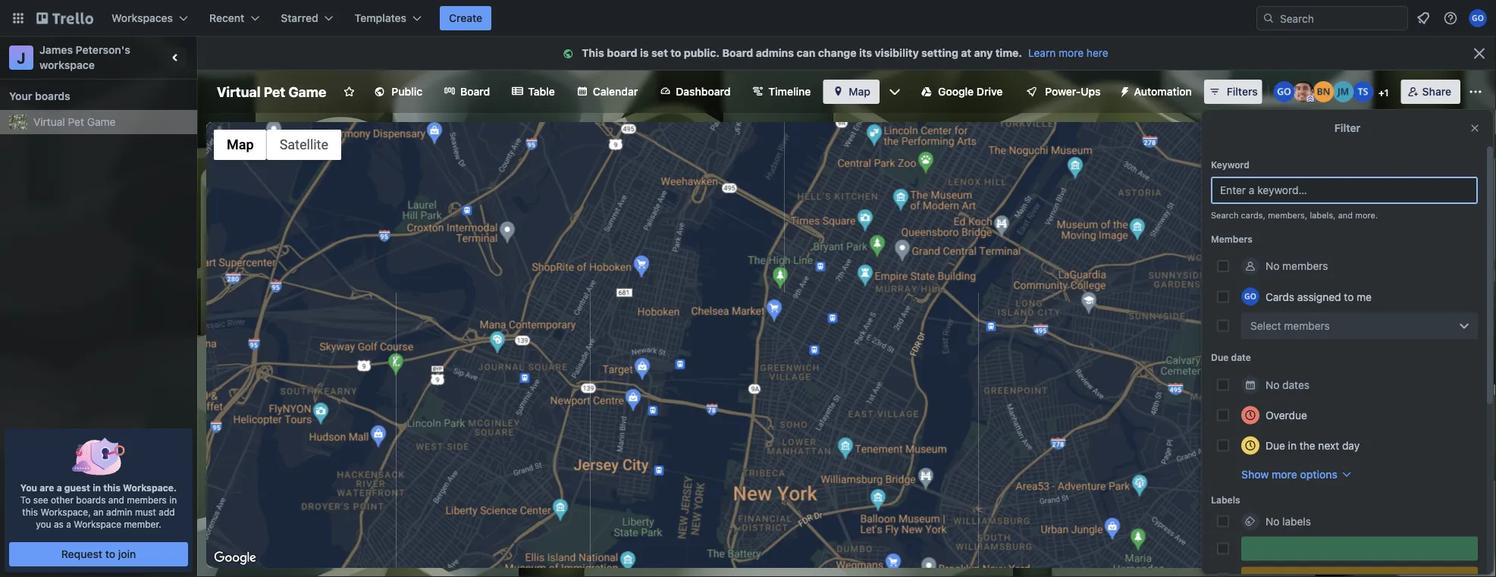 Task type: locate. For each thing, give the bounding box(es) containing it.
map left data
[[1297, 559, 1312, 568]]

map left customize views icon in the right of the page
[[849, 85, 871, 98]]

workspace,
[[40, 507, 91, 517]]

peterson's
[[76, 44, 130, 56]]

gary orlando (garyorlando) image left this member is an admin of this board. image
[[1274, 81, 1295, 102]]

power-
[[1045, 85, 1081, 98]]

a right as
[[66, 519, 71, 529]]

0 horizontal spatial in
[[93, 482, 101, 493]]

1 vertical spatial no
[[1266, 378, 1280, 391]]

your boards
[[9, 90, 70, 102]]

virtual down the your boards
[[33, 116, 65, 128]]

2 horizontal spatial gary orlando (garyorlando) image
[[1469, 9, 1487, 27]]

board left table link
[[460, 85, 490, 98]]

and
[[1338, 210, 1353, 220], [108, 494, 124, 505]]

google
[[938, 85, 974, 98], [1356, 559, 1380, 568]]

workspace
[[74, 519, 121, 529]]

1 vertical spatial in
[[93, 482, 101, 493]]

join
[[118, 548, 136, 560]]

1 vertical spatial pet
[[68, 116, 84, 128]]

a
[[57, 482, 62, 493], [66, 519, 71, 529], [1444, 559, 1448, 568]]

1 horizontal spatial this
[[103, 482, 121, 493]]

3 no from the top
[[1266, 515, 1280, 527]]

to left me
[[1344, 290, 1354, 303]]

keyboard shortcuts button
[[1223, 558, 1288, 569]]

1 horizontal spatial game
[[289, 83, 326, 100]]

1 horizontal spatial pet
[[264, 83, 285, 100]]

1 horizontal spatial boards
[[76, 494, 106, 505]]

0 vertical spatial virtual pet game
[[217, 83, 326, 100]]

2 vertical spatial map
[[1297, 559, 1312, 568]]

0 horizontal spatial and
[[108, 494, 124, 505]]

2 vertical spatial to
[[105, 548, 115, 560]]

0 vertical spatial this
[[103, 482, 121, 493]]

in up add
[[169, 494, 177, 505]]

a left map
[[1444, 559, 1448, 568]]

1 horizontal spatial google
[[1356, 559, 1380, 568]]

here
[[1087, 47, 1109, 59]]

more left here
[[1059, 47, 1084, 59]]

0 horizontal spatial to
[[105, 548, 115, 560]]

this member is an admin of this board. image
[[1307, 96, 1314, 102]]

virtual pet game down your boards with 1 items 'element'
[[33, 116, 116, 128]]

0 vertical spatial gary orlando (garyorlando) image
[[1469, 9, 1487, 27]]

public button
[[364, 80, 432, 104]]

other
[[51, 494, 74, 505]]

0 vertical spatial board
[[722, 47, 753, 59]]

2 no from the top
[[1266, 378, 1280, 391]]

0 vertical spatial game
[[289, 83, 326, 100]]

due left date
[[1211, 352, 1229, 363]]

1 horizontal spatial virtual pet game
[[217, 83, 326, 100]]

create button
[[440, 6, 492, 30]]

board right public.
[[722, 47, 753, 59]]

virtual inside board name text box
[[217, 83, 261, 100]]

this
[[103, 482, 121, 493], [22, 507, 38, 517]]

2 horizontal spatial map
[[1297, 559, 1312, 568]]

primary element
[[0, 0, 1496, 36]]

gary orlando (garyorlando) image
[[1469, 9, 1487, 27], [1274, 81, 1295, 102], [1242, 287, 1260, 306]]

1 vertical spatial game
[[87, 116, 116, 128]]

this down to
[[22, 507, 38, 517]]

customize views image
[[887, 84, 903, 99]]

its
[[859, 47, 872, 59]]

Board name text field
[[209, 80, 334, 104]]

1 vertical spatial and
[[108, 494, 124, 505]]

0 vertical spatial and
[[1338, 210, 1353, 220]]

and up admin
[[108, 494, 124, 505]]

0 horizontal spatial due
[[1211, 352, 1229, 363]]

filter
[[1335, 122, 1361, 134]]

game inside board name text box
[[289, 83, 326, 100]]

0 vertical spatial boards
[[35, 90, 70, 102]]

virtual pet game up map popup button
[[217, 83, 326, 100]]

table
[[528, 85, 555, 98]]

2 vertical spatial members
[[127, 494, 167, 505]]

google inside button
[[938, 85, 974, 98]]

pet up the satellite
[[264, 83, 285, 100]]

2 vertical spatial no
[[1266, 515, 1280, 527]]

and left more. at the right top of page
[[1338, 210, 1353, 220]]

2 vertical spatial a
[[1444, 559, 1448, 568]]

1 vertical spatial members
[[1284, 319, 1330, 332]]

visibility
[[875, 47, 919, 59]]

report a map error
[[1419, 559, 1483, 568]]

an
[[93, 507, 104, 517]]

pet
[[264, 83, 285, 100], [68, 116, 84, 128]]

game left star or unstar board icon
[[289, 83, 326, 100]]

ups
[[1081, 85, 1101, 98]]

virtual pet game inside board name text box
[[217, 83, 326, 100]]

gary orlando (garyorlando) image right open information menu image
[[1469, 9, 1487, 27]]

1 vertical spatial boards
[[76, 494, 106, 505]]

in
[[1288, 439, 1297, 452], [93, 482, 101, 493], [169, 494, 177, 505]]

your
[[9, 90, 32, 102]]

show
[[1242, 468, 1269, 480]]

you are a guest in this workspace. to see other boards and members in this workspace, an admin must add you as a workspace member.
[[20, 482, 177, 529]]

boards
[[35, 90, 70, 102], [76, 494, 106, 505]]

1 vertical spatial more
[[1272, 468, 1298, 480]]

google right google drive icon
[[938, 85, 974, 98]]

0 horizontal spatial a
[[57, 482, 62, 493]]

drive
[[977, 85, 1003, 98]]

in right guest
[[93, 482, 101, 493]]

boards right your
[[35, 90, 70, 102]]

1 vertical spatial this
[[22, 507, 38, 517]]

tara schultz (taraschultz7) image
[[1353, 81, 1374, 102]]

members down cards assigned to me
[[1284, 319, 1330, 332]]

due left the
[[1266, 439, 1285, 452]]

show menu image
[[1468, 84, 1483, 99]]

1 vertical spatial google
[[1356, 559, 1380, 568]]

0 horizontal spatial map
[[227, 137, 254, 153]]

0 horizontal spatial pet
[[68, 116, 84, 128]]

jeremy miller (jeremymiller198) image
[[1333, 81, 1354, 102]]

a right are
[[57, 482, 62, 493]]

0 vertical spatial virtual
[[217, 83, 261, 100]]

0 vertical spatial members
[[1283, 260, 1328, 272]]

workspace navigation collapse icon image
[[165, 47, 187, 68]]

1 vertical spatial due
[[1266, 439, 1285, 452]]

and inside you are a guest in this workspace. to see other boards and members in this workspace, an admin must add you as a workspace member.
[[108, 494, 124, 505]]

cards
[[1266, 290, 1295, 303]]

satellite button
[[267, 130, 341, 160]]

game down your boards with 1 items 'element'
[[87, 116, 116, 128]]

0 vertical spatial google
[[938, 85, 974, 98]]

power-ups button
[[1015, 80, 1110, 104]]

map down board name text box
[[227, 137, 254, 153]]

your boards with 1 items element
[[9, 87, 181, 105]]

ben nelson (bennelson96) image
[[1313, 81, 1335, 102]]

no up "cards"
[[1266, 260, 1280, 272]]

map inside popup button
[[227, 137, 254, 153]]

virtual up map popup button
[[217, 83, 261, 100]]

0 horizontal spatial boards
[[35, 90, 70, 102]]

see
[[33, 494, 48, 505]]

map for map popup button
[[227, 137, 254, 153]]

this board is set to public. board admins can change its visibility setting at any time. learn more here
[[582, 47, 1109, 59]]

workspaces
[[111, 12, 173, 24]]

close popover image
[[1469, 122, 1481, 134]]

0 vertical spatial to
[[671, 47, 681, 59]]

1 no from the top
[[1266, 260, 1280, 272]]

select members
[[1251, 319, 1330, 332]]

1 vertical spatial virtual pet game
[[33, 116, 116, 128]]

2 horizontal spatial in
[[1288, 439, 1297, 452]]

1
[[1385, 87, 1389, 98]]

workspaces button
[[102, 6, 197, 30]]

you
[[36, 519, 51, 529]]

as
[[54, 519, 64, 529]]

request
[[61, 548, 102, 560]]

to right set
[[671, 47, 681, 59]]

terms
[[1389, 559, 1410, 568]]

1 vertical spatial map
[[227, 137, 254, 153]]

labels,
[[1310, 210, 1336, 220]]

0 notifications image
[[1414, 9, 1433, 27]]

1 horizontal spatial more
[[1272, 468, 1298, 480]]

members up must
[[127, 494, 167, 505]]

boards up an
[[76, 494, 106, 505]]

1 horizontal spatial due
[[1266, 439, 1285, 452]]

keyboard shortcuts
[[1223, 559, 1288, 568]]

0 horizontal spatial virtual pet game
[[33, 116, 116, 128]]

0 horizontal spatial this
[[22, 507, 38, 517]]

0 vertical spatial more
[[1059, 47, 1084, 59]]

0 horizontal spatial game
[[87, 116, 116, 128]]

sm image
[[561, 46, 582, 61]]

to inside button
[[105, 548, 115, 560]]

public
[[392, 85, 423, 98]]

0 vertical spatial due
[[1211, 352, 1229, 363]]

due for due date
[[1211, 352, 1229, 363]]

templates button
[[346, 6, 431, 30]]

show more options button
[[1242, 467, 1353, 482]]

search image
[[1263, 12, 1275, 24]]

0 horizontal spatial virtual
[[33, 116, 65, 128]]

this up admin
[[103, 482, 121, 493]]

virtual
[[217, 83, 261, 100], [33, 116, 65, 128]]

map region
[[202, 99, 1496, 577]]

more inside show more options 'button'
[[1272, 468, 1298, 480]]

no left the dates in the right of the page
[[1266, 378, 1280, 391]]

due
[[1211, 352, 1229, 363], [1266, 439, 1285, 452]]

starred button
[[272, 6, 343, 30]]

Search field
[[1275, 7, 1408, 30]]

map
[[1450, 559, 1465, 568]]

1 horizontal spatial virtual
[[217, 83, 261, 100]]

1 vertical spatial board
[[460, 85, 490, 98]]

1 vertical spatial gary orlando (garyorlando) image
[[1274, 81, 1295, 102]]

menu bar
[[214, 130, 341, 160]]

members up cards assigned to me
[[1283, 260, 1328, 272]]

+ 1
[[1379, 87, 1389, 98]]

no left labels
[[1266, 515, 1280, 527]]

google right ©2023
[[1356, 559, 1380, 568]]

can
[[797, 47, 816, 59]]

in left the
[[1288, 439, 1297, 452]]

power-ups
[[1045, 85, 1101, 98]]

gary orlando (garyorlando) image left "cards"
[[1242, 287, 1260, 306]]

0 vertical spatial no
[[1266, 260, 1280, 272]]

0 vertical spatial in
[[1288, 439, 1297, 452]]

search cards, members, labels, and more.
[[1211, 210, 1378, 220]]

0 vertical spatial map
[[849, 85, 871, 98]]

map for map data ©2023 google
[[1297, 559, 1312, 568]]

0 horizontal spatial gary orlando (garyorlando) image
[[1242, 287, 1260, 306]]

0 horizontal spatial google
[[938, 85, 974, 98]]

date
[[1231, 352, 1251, 363]]

1 horizontal spatial a
[[66, 519, 71, 529]]

learn
[[1029, 47, 1056, 59]]

pet down your boards with 1 items 'element'
[[68, 116, 84, 128]]

me
[[1357, 290, 1372, 303]]

to left join
[[105, 548, 115, 560]]

no dates
[[1266, 378, 1310, 391]]

error
[[1467, 559, 1483, 568]]

google drive icon image
[[922, 86, 932, 97]]

members for no members
[[1283, 260, 1328, 272]]

1 vertical spatial virtual
[[33, 116, 65, 128]]

open information menu image
[[1443, 11, 1458, 26]]

1 horizontal spatial in
[[169, 494, 177, 505]]

more right show
[[1272, 468, 1298, 480]]

0 vertical spatial pet
[[264, 83, 285, 100]]

google image
[[210, 548, 260, 568]]

is
[[640, 47, 649, 59]]

no members
[[1266, 260, 1328, 272]]

public.
[[684, 47, 720, 59]]

no for no dates
[[1266, 378, 1280, 391]]

1 vertical spatial to
[[1344, 290, 1354, 303]]

1 horizontal spatial and
[[1338, 210, 1353, 220]]

no for no labels
[[1266, 515, 1280, 527]]

1 horizontal spatial to
[[671, 47, 681, 59]]



Task type: describe. For each thing, give the bounding box(es) containing it.
you
[[20, 482, 37, 493]]

create
[[449, 12, 482, 24]]

at
[[961, 47, 972, 59]]

time.
[[996, 47, 1022, 59]]

add
[[159, 507, 175, 517]]

next
[[1318, 439, 1340, 452]]

boards inside you are a guest in this workspace. to see other boards and members in this workspace, an admin must add you as a workspace member.
[[76, 494, 106, 505]]

recent
[[209, 12, 244, 24]]

1 horizontal spatial board
[[722, 47, 753, 59]]

map button
[[214, 130, 267, 160]]

members for select members
[[1284, 319, 1330, 332]]

must
[[135, 507, 156, 517]]

dashboard link
[[650, 80, 740, 104]]

member.
[[124, 519, 161, 529]]

options
[[1300, 468, 1338, 480]]

templates
[[355, 12, 407, 24]]

0 horizontal spatial board
[[460, 85, 490, 98]]

select
[[1251, 319, 1281, 332]]

james peterson (jamespeterson93) image
[[1294, 81, 1315, 102]]

satellite
[[280, 137, 328, 153]]

search
[[1211, 210, 1239, 220]]

j
[[17, 49, 26, 66]]

james peterson's workspace
[[39, 44, 133, 71]]

2 horizontal spatial to
[[1344, 290, 1354, 303]]

keyboard
[[1223, 559, 1254, 568]]

no for no members
[[1266, 260, 1280, 272]]

dates
[[1283, 378, 1310, 391]]

day
[[1342, 439, 1360, 452]]

filters
[[1227, 85, 1258, 98]]

calendar
[[593, 85, 638, 98]]

due for due in the next day
[[1266, 439, 1285, 452]]

more.
[[1356, 210, 1378, 220]]

to
[[20, 494, 31, 505]]

overdue
[[1266, 409, 1308, 421]]

back to home image
[[36, 6, 93, 30]]

members inside you are a guest in this workspace. to see other boards and members in this workspace, an admin must add you as a workspace member.
[[127, 494, 167, 505]]

2 vertical spatial gary orlando (garyorlando) image
[[1242, 287, 1260, 306]]

cards assigned to me
[[1266, 290, 1372, 303]]

1 vertical spatial a
[[66, 519, 71, 529]]

workspace.
[[123, 482, 177, 493]]

table link
[[502, 80, 564, 104]]

due date
[[1211, 352, 1251, 363]]

map data ©2023 google
[[1297, 559, 1380, 568]]

timeline link
[[743, 80, 820, 104]]

virtual pet game link
[[33, 115, 188, 130]]

keyword
[[1211, 159, 1250, 170]]

gary orlando (garyorlando) image inside primary element
[[1469, 9, 1487, 27]]

1 horizontal spatial gary orlando (garyorlando) image
[[1274, 81, 1295, 102]]

report a map error link
[[1419, 559, 1483, 568]]

automation button
[[1113, 80, 1201, 104]]

automation
[[1134, 85, 1192, 98]]

due in the next day
[[1266, 439, 1360, 452]]

2 vertical spatial in
[[169, 494, 177, 505]]

no labels
[[1266, 515, 1311, 527]]

members,
[[1268, 210, 1308, 220]]

boards inside 'element'
[[35, 90, 70, 102]]

star or unstar board image
[[343, 86, 355, 98]]

1 horizontal spatial map
[[849, 85, 871, 98]]

members
[[1211, 234, 1253, 244]]

workspace
[[39, 59, 95, 71]]

labels
[[1211, 495, 1241, 505]]

admins
[[756, 47, 794, 59]]

report
[[1419, 559, 1442, 568]]

menu bar containing map
[[214, 130, 341, 160]]

change
[[818, 47, 857, 59]]

dashboard
[[676, 85, 731, 98]]

0 vertical spatial a
[[57, 482, 62, 493]]

any
[[974, 47, 993, 59]]

the
[[1300, 439, 1316, 452]]

request to join
[[61, 548, 136, 560]]

labels
[[1283, 515, 1311, 527]]

calendar link
[[567, 80, 647, 104]]

terms link
[[1389, 559, 1410, 568]]

setting
[[922, 47, 959, 59]]

color: green, title: none element
[[1242, 537, 1478, 561]]

set
[[652, 47, 668, 59]]

filters button
[[1204, 80, 1263, 104]]

board link
[[435, 80, 499, 104]]

learn more here link
[[1022, 47, 1109, 59]]

+
[[1379, 87, 1385, 98]]

cards,
[[1241, 210, 1266, 220]]

starred
[[281, 12, 318, 24]]

sm image
[[1113, 80, 1134, 101]]

Enter a keyword… text field
[[1211, 177, 1478, 204]]

share button
[[1401, 80, 1461, 104]]

assigned
[[1298, 290, 1341, 303]]

2 horizontal spatial a
[[1444, 559, 1448, 568]]

©2023
[[1331, 559, 1354, 568]]

0 horizontal spatial more
[[1059, 47, 1084, 59]]

share
[[1423, 85, 1452, 98]]

pet inside board name text box
[[264, 83, 285, 100]]

guest
[[64, 482, 90, 493]]

this
[[582, 47, 604, 59]]



Task type: vqa. For each thing, say whether or not it's contained in the screenshot.
14 Days Remaining In Your Premium Free Trial. Go To Billing Page
no



